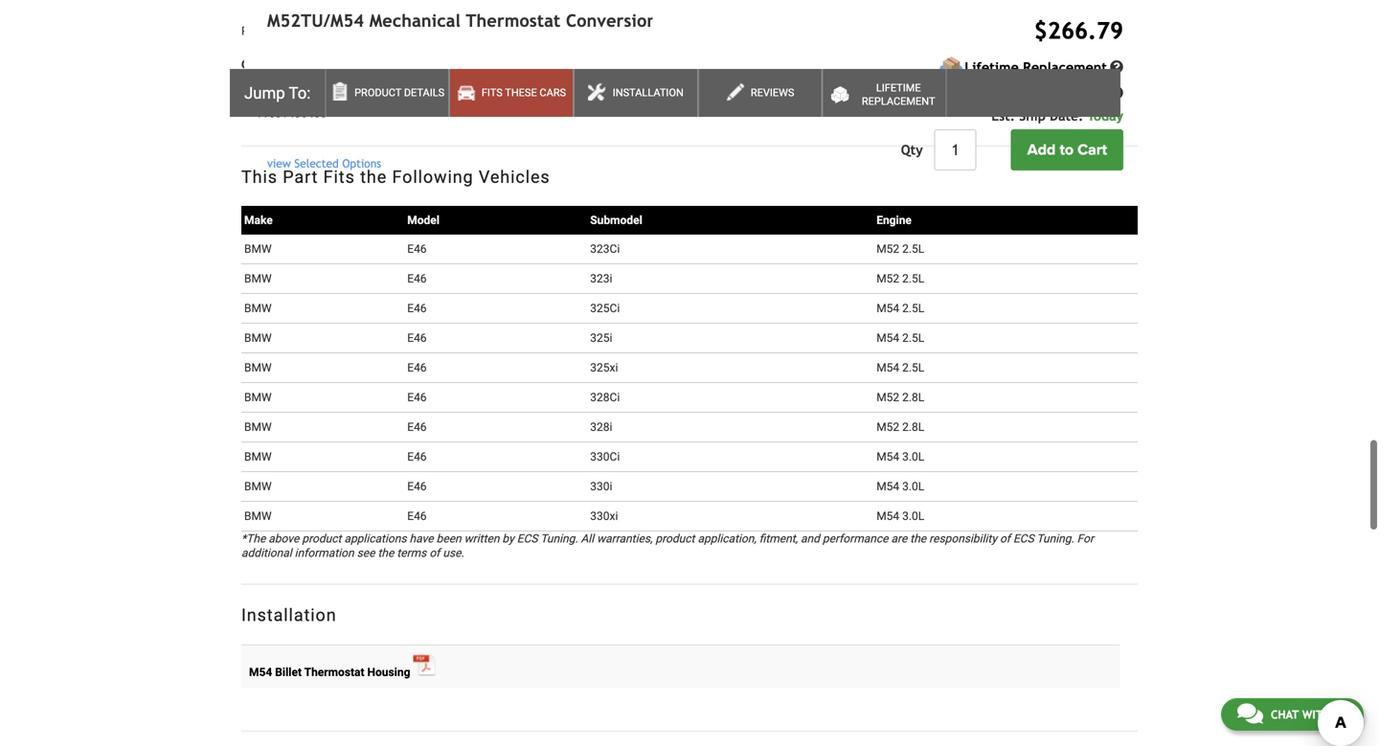 Task type: vqa. For each thing, say whether or not it's contained in the screenshot.
harm.
no



Task type: describe. For each thing, give the bounding box(es) containing it.
add
[[1027, 141, 1056, 159]]

0 vertical spatial fits
[[482, 86, 503, 98]]

325xi
[[590, 361, 618, 375]]

bmw for 323ci
[[244, 242, 272, 256]]

model
[[407, 214, 440, 227]]

see
[[357, 547, 375, 560]]

bmw for 330xi
[[244, 510, 272, 523]]

323ci
[[590, 242, 620, 256]]

1 vertical spatial fits
[[323, 167, 355, 187]]

add to cart button
[[1011, 129, 1123, 171]]

m52 2.8l for 328i
[[877, 421, 924, 434]]

warranties,
[[597, 532, 653, 546]]

mechanical
[[369, 11, 461, 31]]

use.
[[443, 547, 464, 560]]

make
[[244, 214, 273, 227]]

266.79
[[1048, 17, 1123, 44]]

comments image
[[1237, 702, 1263, 725]]

e46 for 330i
[[407, 480, 427, 493]]

these
[[505, 86, 537, 98]]

optional
[[256, 5, 299, 18]]

17127510952
[[256, 91, 327, 104]]

reviews link
[[698, 69, 822, 117]]

applications
[[344, 532, 407, 546]]

installation link
[[574, 69, 698, 117]]

m54 3.0l for 330i
[[877, 480, 924, 493]]

thermostat for conversion
[[466, 11, 561, 31]]

330i
[[590, 480, 612, 493]]

2.5l for 325i
[[902, 332, 924, 345]]

billet
[[275, 666, 302, 679]]

1 vertical spatial of
[[429, 547, 440, 560]]

date:
[[1050, 108, 1084, 124]]

m54 for 325xi
[[877, 361, 899, 375]]

bmw for 330ci
[[244, 450, 272, 464]]

written
[[464, 532, 499, 546]]

coolant
[[438, 5, 477, 18]]

chat with us link
[[1221, 698, 1364, 731]]

product details link
[[325, 69, 449, 117]]

submodel
[[590, 214, 642, 227]]

3.0l for 330i
[[902, 480, 924, 493]]

qty
[[901, 142, 923, 157]]

rubber
[[358, 5, 394, 18]]

1 vertical spatial the
[[910, 532, 926, 546]]

us
[[1334, 708, 1348, 721]]

lifetime inside lifetime replacement link
[[876, 82, 921, 94]]

m52 2.5l for 323ci
[[877, 242, 924, 256]]

2 product from the left
[[655, 532, 695, 546]]

part
[[283, 167, 318, 187]]

bmw for 328ci
[[244, 391, 272, 404]]

bmw for 325ci
[[244, 302, 272, 315]]

325i
[[590, 332, 612, 345]]

e46 for 323i
[[407, 272, 427, 286]]

bmw for 325i
[[244, 332, 272, 345]]

0 horizontal spatial lifetime replacement
[[862, 82, 935, 107]]

3.0l for 330ci
[[902, 450, 924, 464]]

this part fits the following vehicles
[[241, 167, 550, 187]]

performance
[[823, 532, 888, 546]]

bmw for 328i
[[244, 421, 272, 434]]

reviews
[[751, 86, 794, 98]]

bmw for 330i
[[244, 480, 272, 493]]

m54 for 325i
[[877, 332, 899, 345]]

m54 2.5l for 325ci
[[877, 302, 924, 315]]

and
[[801, 532, 820, 546]]

terms
[[397, 547, 427, 560]]

e46 for 330xi
[[407, 510, 427, 523]]

2.5l for 323ci
[[902, 242, 924, 256]]

2.5l for 325xi
[[902, 361, 924, 375]]

vehicles
[[479, 167, 550, 187]]

m54 2.5l for 325xi
[[877, 361, 924, 375]]

328i
[[590, 421, 612, 434]]

11531436408
[[256, 107, 327, 120]]

engine
[[877, 214, 912, 227]]

been
[[436, 532, 461, 546]]

m54 for 330ci
[[877, 450, 899, 464]]

fits these cars
[[482, 86, 566, 98]]

fits these cars link
[[449, 69, 574, 117]]

e46 for 328ci
[[407, 391, 427, 404]]

330xi
[[590, 510, 618, 523]]

325ci
[[590, 302, 620, 315]]

e46 for 325xi
[[407, 361, 427, 375]]

2.5l for 325ci
[[902, 302, 924, 315]]

est.
[[991, 108, 1015, 124]]

2.8l for 328ci
[[902, 391, 924, 404]]

*the above product applications have been written by                 ecs tuning. all warranties, product application, fitment,                 and performance are the responsibility of ecs tuning.                 for additional information see the terms of use.
[[241, 532, 1094, 560]]

chat
[[1271, 708, 1299, 721]]

have
[[409, 532, 434, 546]]

this
[[241, 167, 278, 187]]

m54 billet thermostat housing link
[[249, 653, 436, 679]]

ship
[[1019, 108, 1046, 124]]

1 horizontal spatial installation
[[613, 86, 684, 98]]

m54 for 325ci
[[877, 302, 899, 315]]

*the
[[241, 532, 266, 546]]

m54 for 330i
[[877, 480, 899, 493]]

m52 2.8l for 328ci
[[877, 391, 924, 404]]

m52 for 323i
[[877, 272, 899, 286]]

reference
[[274, 58, 327, 71]]

bmw for 323i
[[244, 272, 272, 286]]

thermostat inside optional silicone or rubber e46 m3 coolant hoses replacement thermostat p#: 11537511580, 11537511083s1, 11537511083, 11531713040
[[311, 24, 370, 38]]

fitment,
[[759, 532, 798, 546]]

following
[[392, 167, 474, 187]]

silicone
[[301, 5, 342, 18]]

m54 billet thermostat housing
[[249, 666, 410, 679]]

options
[[342, 157, 381, 170]]

cross
[[241, 58, 271, 71]]

application,
[[698, 532, 756, 546]]

e46 for 325i
[[407, 332, 427, 345]]



Task type: locate. For each thing, give the bounding box(es) containing it.
0 horizontal spatial of
[[429, 547, 440, 560]]

1 2.8l from the top
[[902, 391, 924, 404]]

1 m54 2.5l from the top
[[877, 302, 924, 315]]

323i
[[590, 272, 612, 286]]

2.8l
[[902, 391, 924, 404], [902, 421, 924, 434]]

3 m54 2.5l from the top
[[877, 361, 924, 375]]

1 horizontal spatial tuning.
[[1037, 532, 1074, 546]]

housing
[[367, 666, 410, 679]]

today
[[1087, 108, 1123, 124]]

m52 2.5l
[[877, 242, 924, 256], [877, 272, 924, 286]]

1 bmw from the top
[[244, 242, 272, 256]]

by
[[502, 532, 514, 546]]

6 bmw from the top
[[244, 391, 272, 404]]

e46 inside optional silicone or rubber e46 m3 coolant hoses replacement thermostat p#: 11537511580, 11537511083s1, 11537511083, 11531713040
[[397, 5, 416, 18]]

1 horizontal spatial of
[[1000, 532, 1010, 546]]

selected
[[294, 157, 339, 170]]

ecs right responsibility
[[1013, 532, 1034, 546]]

0 horizontal spatial replacement
[[241, 24, 308, 38]]

cross reference 11537509227 17127510952 11531436408
[[241, 58, 327, 120]]

0 vertical spatial of
[[1000, 532, 1010, 546]]

2 3.0l from the top
[[902, 480, 924, 493]]

lifetime replacement up "qty"
[[862, 82, 935, 107]]

of
[[1000, 532, 1010, 546], [429, 547, 440, 560]]

m54 2.5l for 325i
[[877, 332, 924, 345]]

0 vertical spatial m54 3.0l
[[877, 450, 924, 464]]

above
[[268, 532, 299, 546]]

the down 'applications'
[[378, 547, 394, 560]]

product
[[354, 86, 401, 98]]

0 vertical spatial m52 2.8l
[[877, 391, 924, 404]]

2.5l
[[902, 242, 924, 256], [902, 272, 924, 286], [902, 302, 924, 315], [902, 332, 924, 345], [902, 361, 924, 375]]

1 vertical spatial replacement
[[1023, 59, 1107, 75]]

2 bmw from the top
[[244, 272, 272, 286]]

tuning. left for
[[1037, 532, 1074, 546]]

1 vertical spatial 2.8l
[[902, 421, 924, 434]]

None text field
[[934, 129, 977, 171]]

tuning. left all on the bottom of page
[[540, 532, 578, 546]]

replacement down 266.79
[[1023, 59, 1107, 75]]

1 vertical spatial m52 2.5l
[[877, 272, 924, 286]]

2 vertical spatial the
[[378, 547, 394, 560]]

of left use.
[[429, 547, 440, 560]]

2 m54 3.0l from the top
[[877, 480, 924, 493]]

2 vertical spatial m54 2.5l
[[877, 361, 924, 375]]

1 question circle image from the top
[[1110, 60, 1123, 74]]

1 horizontal spatial product
[[655, 532, 695, 546]]

3 2.5l from the top
[[902, 302, 924, 315]]

0 vertical spatial the
[[360, 167, 387, 187]]

m52 for 328ci
[[877, 391, 899, 404]]

9 bmw from the top
[[244, 480, 272, 493]]

1 m52 2.5l from the top
[[877, 242, 924, 256]]

8 bmw from the top
[[244, 450, 272, 464]]

1 vertical spatial m54 3.0l
[[877, 480, 924, 493]]

3 m52 from the top
[[877, 391, 899, 404]]

the right selected
[[360, 167, 387, 187]]

conversion
[[566, 11, 657, 31]]

3.0l
[[902, 450, 924, 464], [902, 480, 924, 493], [902, 510, 924, 523]]

m52tu/m54 mechanical thermostat conversion
[[267, 11, 657, 31]]

0 horizontal spatial product
[[302, 532, 341, 546]]

11537511580, 11537511083s1, 11537511083, 11531713040
[[393, 24, 706, 38]]

m52tu/m54
[[267, 11, 364, 31]]

1 vertical spatial question circle image
[[1110, 86, 1123, 100]]

add to cart
[[1027, 141, 1107, 159]]

2 ecs from the left
[[1013, 532, 1034, 546]]

4 2.5l from the top
[[902, 332, 924, 345]]

2 vertical spatial replacement
[[862, 95, 935, 107]]

330ci
[[590, 450, 620, 464]]

1 vertical spatial m54 2.5l
[[877, 332, 924, 345]]

m54 3.0l
[[877, 450, 924, 464], [877, 480, 924, 493], [877, 510, 924, 523]]

0 vertical spatial question circle image
[[1110, 60, 1123, 74]]

1 horizontal spatial lifetime
[[965, 59, 1019, 75]]

m54 for 330xi
[[877, 510, 899, 523]]

lifetime replacement link
[[822, 69, 947, 117]]

product right warranties,
[[655, 532, 695, 546]]

all
[[581, 532, 594, 546]]

e46 for 325ci
[[407, 302, 427, 315]]

replacement down optional
[[241, 24, 308, 38]]

product details
[[354, 86, 445, 98]]

5 2.5l from the top
[[902, 361, 924, 375]]

328ci
[[590, 391, 620, 404]]

fits left these
[[482, 86, 503, 98]]

of right responsibility
[[1000, 532, 1010, 546]]

m54
[[877, 302, 899, 315], [877, 332, 899, 345], [877, 361, 899, 375], [877, 450, 899, 464], [877, 480, 899, 493], [877, 510, 899, 523], [249, 666, 272, 679]]

1 horizontal spatial ecs
[[1013, 532, 1034, 546]]

installation down conversion
[[613, 86, 684, 98]]

ecs right "by"
[[517, 532, 538, 546]]

2 2.5l from the top
[[902, 272, 924, 286]]

1 m54 3.0l from the top
[[877, 450, 924, 464]]

are
[[891, 532, 907, 546]]

0 horizontal spatial installation
[[241, 605, 337, 626]]

2 tuning. from the left
[[1037, 532, 1074, 546]]

4 bmw from the top
[[244, 332, 272, 345]]

details
[[404, 86, 445, 98]]

question circle image up today
[[1110, 86, 1123, 100]]

2.5l for 323i
[[902, 272, 924, 286]]

5 bmw from the top
[[244, 361, 272, 375]]

e46 for 330ci
[[407, 450, 427, 464]]

2 question circle image from the top
[[1110, 86, 1123, 100]]

m52 2.5l for 323i
[[877, 272, 924, 286]]

lifetime right this product is lifetime replacement eligible 'image' at the top right of page
[[965, 59, 1019, 75]]

1 3.0l from the top
[[902, 450, 924, 464]]

e46 for 323ci
[[407, 242, 427, 256]]

m52 2.8l
[[877, 391, 924, 404], [877, 421, 924, 434]]

selected options
[[294, 157, 381, 170]]

p#:
[[373, 24, 390, 38]]

2 m52 2.5l from the top
[[877, 272, 924, 286]]

m54 3.0l for 330ci
[[877, 450, 924, 464]]

tuning.
[[540, 532, 578, 546], [1037, 532, 1074, 546]]

chat with us
[[1271, 708, 1348, 721]]

installation up the billet
[[241, 605, 337, 626]]

1 m52 2.8l from the top
[[877, 391, 924, 404]]

product
[[302, 532, 341, 546], [655, 532, 695, 546]]

1 tuning. from the left
[[540, 532, 578, 546]]

question circle image
[[1110, 60, 1123, 74], [1110, 86, 1123, 100]]

additional
[[241, 547, 292, 560]]

0 vertical spatial 2.8l
[[902, 391, 924, 404]]

m3
[[419, 5, 436, 18]]

est. ship date: today
[[991, 108, 1123, 124]]

thermostat for housing
[[304, 666, 364, 679]]

m54 2.5l
[[877, 302, 924, 315], [877, 332, 924, 345], [877, 361, 924, 375]]

fits right part
[[323, 167, 355, 187]]

hoses
[[480, 5, 510, 18]]

cart
[[1078, 141, 1107, 159]]

m54 3.0l for 330xi
[[877, 510, 924, 523]]

replacement inside optional silicone or rubber e46 m3 coolant hoses replacement thermostat p#: 11537511580, 11537511083s1, 11537511083, 11531713040
[[241, 24, 308, 38]]

0 vertical spatial lifetime
[[965, 59, 1019, 75]]

this product is lifetime replacement eligible image
[[939, 56, 963, 79]]

10 bmw from the top
[[244, 510, 272, 523]]

1 product from the left
[[302, 532, 341, 546]]

1 2.5l from the top
[[902, 242, 924, 256]]

2 m54 2.5l from the top
[[877, 332, 924, 345]]

0 vertical spatial 3.0l
[[902, 450, 924, 464]]

1 horizontal spatial replacement
[[862, 95, 935, 107]]

m52 for 323ci
[[877, 242, 899, 256]]

0 horizontal spatial tuning.
[[540, 532, 578, 546]]

0 vertical spatial lifetime replacement
[[965, 59, 1107, 75]]

the right the are
[[910, 532, 926, 546]]

2 vertical spatial m54 3.0l
[[877, 510, 924, 523]]

m52 for 328i
[[877, 421, 899, 434]]

replacement up "qty"
[[862, 95, 935, 107]]

2 m52 from the top
[[877, 272, 899, 286]]

for
[[1077, 532, 1094, 546]]

0 vertical spatial installation
[[613, 86, 684, 98]]

0 horizontal spatial lifetime
[[876, 82, 921, 94]]

fits
[[482, 86, 503, 98], [323, 167, 355, 187]]

2 m52 2.8l from the top
[[877, 421, 924, 434]]

0 horizontal spatial fits
[[323, 167, 355, 187]]

bmw for 325xi
[[244, 361, 272, 375]]

information
[[295, 547, 354, 560]]

responsibility
[[929, 532, 997, 546]]

with
[[1302, 708, 1330, 721]]

to
[[1060, 141, 1074, 159]]

replacement
[[241, 24, 308, 38], [1023, 59, 1107, 75], [862, 95, 935, 107]]

3.0l for 330xi
[[902, 510, 924, 523]]

the
[[360, 167, 387, 187], [910, 532, 926, 546], [378, 547, 394, 560]]

1 vertical spatial lifetime
[[876, 82, 921, 94]]

1 ecs from the left
[[517, 532, 538, 546]]

1 vertical spatial installation
[[241, 605, 337, 626]]

bmw
[[244, 242, 272, 256], [244, 272, 272, 286], [244, 302, 272, 315], [244, 332, 272, 345], [244, 361, 272, 375], [244, 391, 272, 404], [244, 421, 272, 434], [244, 450, 272, 464], [244, 480, 272, 493], [244, 510, 272, 523]]

0 horizontal spatial ecs
[[517, 532, 538, 546]]

0 vertical spatial replacement
[[241, 24, 308, 38]]

1 m52 from the top
[[877, 242, 899, 256]]

2 horizontal spatial replacement
[[1023, 59, 1107, 75]]

2.8l for 328i
[[902, 421, 924, 434]]

2 2.8l from the top
[[902, 421, 924, 434]]

lifetime up "qty"
[[876, 82, 921, 94]]

lifetime
[[965, 59, 1019, 75], [876, 82, 921, 94]]

thermostat
[[466, 11, 561, 31], [311, 24, 370, 38], [304, 666, 364, 679]]

3 3.0l from the top
[[902, 510, 924, 523]]

0 vertical spatial m54 2.5l
[[877, 302, 924, 315]]

1 horizontal spatial lifetime replacement
[[965, 59, 1107, 75]]

4 m52 from the top
[[877, 421, 899, 434]]

11537509227
[[256, 74, 327, 88]]

or
[[344, 5, 355, 18]]

1 horizontal spatial fits
[[482, 86, 503, 98]]

7 bmw from the top
[[244, 421, 272, 434]]

ecs
[[517, 532, 538, 546], [1013, 532, 1034, 546]]

1 vertical spatial m52 2.8l
[[877, 421, 924, 434]]

3 bmw from the top
[[244, 302, 272, 315]]

m52
[[877, 242, 899, 256], [877, 272, 899, 286], [877, 391, 899, 404], [877, 421, 899, 434]]

1 vertical spatial lifetime replacement
[[862, 82, 935, 107]]

lifetime replacement
[[965, 59, 1107, 75], [862, 82, 935, 107]]

lifetime replacement up 'ship'
[[965, 59, 1107, 75]]

3 m54 3.0l from the top
[[877, 510, 924, 523]]

product up information
[[302, 532, 341, 546]]

2 vertical spatial 3.0l
[[902, 510, 924, 523]]

cars
[[540, 86, 566, 98]]

optional silicone or rubber e46 m3 coolant hoses replacement thermostat p#: 11537511580, 11537511083s1, 11537511083, 11531713040
[[241, 5, 706, 38]]

question circle image down 266.79
[[1110, 60, 1123, 74]]

1 vertical spatial 3.0l
[[902, 480, 924, 493]]

e46
[[397, 5, 416, 18], [407, 242, 427, 256], [407, 272, 427, 286], [407, 302, 427, 315], [407, 332, 427, 345], [407, 361, 427, 375], [407, 391, 427, 404], [407, 421, 427, 434], [407, 450, 427, 464], [407, 480, 427, 493], [407, 510, 427, 523]]

0 vertical spatial m52 2.5l
[[877, 242, 924, 256]]

e46 for 328i
[[407, 421, 427, 434]]



